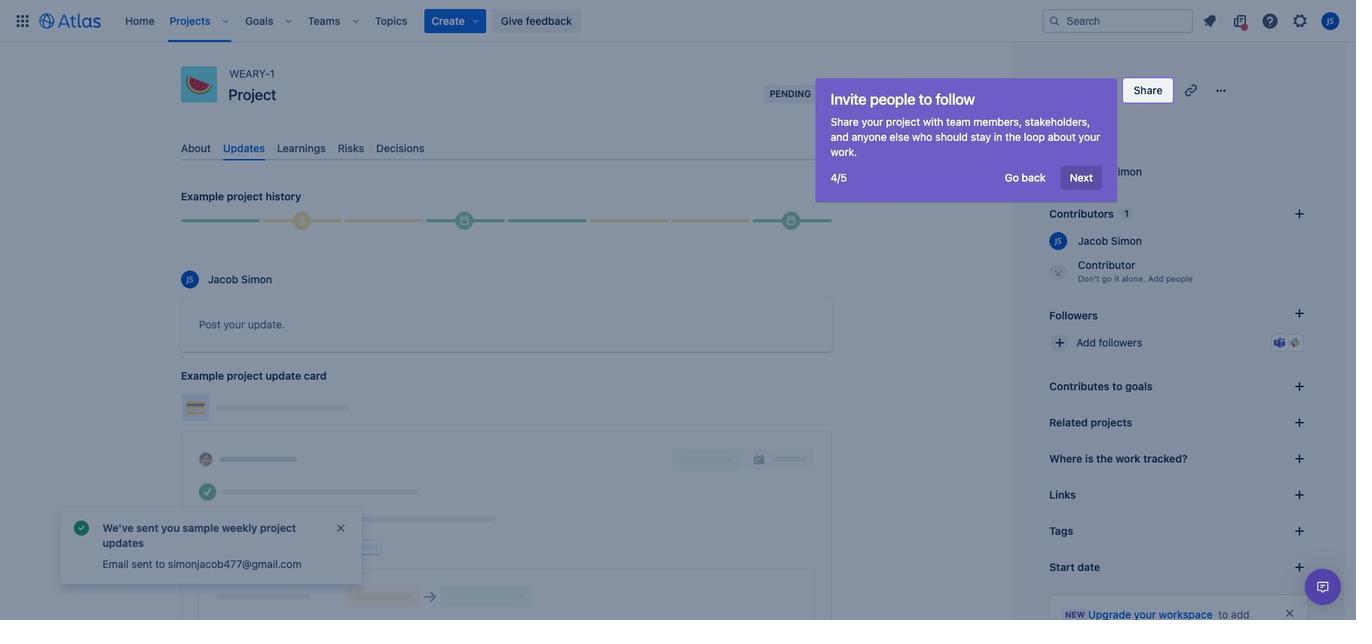 Task type: locate. For each thing, give the bounding box(es) containing it.
to inside invite people to follow share your project with team members, stakeholders, and anyone else who should stay in the loop about your work.
[[919, 91, 933, 108]]

should
[[936, 130, 969, 143]]

share right following button
[[1134, 84, 1163, 97]]

0 vertical spatial to
[[919, 91, 933, 108]]

1 vertical spatial people
[[1167, 274, 1194, 284]]

1 vertical spatial share
[[831, 115, 859, 128]]

add right the alone.
[[1149, 274, 1165, 284]]

next
[[1071, 171, 1094, 184]]

share up 'and'
[[831, 115, 859, 128]]

banner containing home
[[0, 0, 1357, 42]]

members,
[[974, 115, 1023, 128]]

2 horizontal spatial to
[[1113, 380, 1123, 393]]

simonjacob477@gmail.com
[[168, 558, 302, 571]]

who
[[913, 130, 933, 143]]

share inside button
[[1134, 84, 1163, 97]]

and
[[831, 130, 849, 143]]

feedback
[[526, 14, 572, 27]]

sent for email
[[131, 558, 153, 571]]

sent
[[136, 522, 159, 535], [131, 558, 153, 571]]

about
[[181, 142, 211, 155]]

work.
[[831, 146, 858, 158]]

1 vertical spatial to
[[1113, 380, 1123, 393]]

add
[[1149, 274, 1165, 284], [1077, 336, 1097, 349]]

related
[[1050, 416, 1089, 429]]

project
[[229, 86, 276, 103]]

go
[[1103, 274, 1113, 284]]

tab list
[[175, 136, 839, 161]]

example down about on the left
[[181, 190, 224, 203]]

example project history
[[181, 190, 301, 203]]

project up the else
[[887, 115, 921, 128]]

decisions
[[376, 142, 425, 155]]

share
[[1134, 84, 1163, 97], [831, 115, 859, 128]]

0 vertical spatial 1
[[270, 67, 275, 80]]

example for example project update card
[[181, 370, 224, 383]]

people
[[871, 91, 916, 108], [1167, 274, 1194, 284]]

sent left 'you'
[[136, 522, 159, 535]]

give
[[501, 14, 523, 27]]

sent right email
[[131, 558, 153, 571]]

help image
[[1262, 12, 1280, 30]]

teams link
[[304, 9, 345, 33]]

your right about in the top of the page
[[1079, 130, 1101, 143]]

0 vertical spatial example
[[181, 190, 224, 203]]

teams
[[308, 14, 341, 27]]

email sent to simonjacob477@gmail.com
[[103, 558, 302, 571]]

to down 'you'
[[155, 558, 165, 571]]

to up with
[[919, 91, 933, 108]]

post your update.
[[199, 318, 285, 331]]

people inside invite people to follow share your project with team members, stakeholders, and anyone else who should stay in the loop about your work.
[[871, 91, 916, 108]]

topics
[[375, 14, 408, 27]]

your right post
[[224, 318, 245, 331]]

people up the else
[[871, 91, 916, 108]]

post
[[199, 318, 221, 331]]

example down post
[[181, 370, 224, 383]]

invite people to follow share your project with team members, stakeholders, and anyone else who should stay in the loop about your work.
[[831, 91, 1101, 158]]

weary-1 link
[[229, 66, 275, 81]]

1 up project
[[270, 67, 275, 80]]

share inside invite people to follow share your project with team members, stakeholders, and anyone else who should stay in the loop about your work.
[[831, 115, 859, 128]]

add inside button
[[1077, 336, 1097, 349]]

sent inside we've sent you sample weekly project updates
[[136, 522, 159, 535]]

owner
[[1050, 138, 1083, 151]]

back
[[1022, 171, 1046, 184]]

1 vertical spatial sent
[[131, 558, 153, 571]]

2 example from the top
[[181, 370, 224, 383]]

1 example from the top
[[181, 190, 224, 203]]

people right the alone.
[[1167, 274, 1194, 284]]

banner
[[0, 0, 1357, 42]]

Main content area, start typing to enter text. text field
[[199, 316, 815, 340]]

give feedback
[[501, 14, 572, 27]]

card
[[304, 370, 327, 383]]

2 horizontal spatial your
[[1079, 130, 1101, 143]]

sample
[[183, 522, 219, 535]]

related projects
[[1050, 416, 1133, 429]]

open intercom messenger image
[[1315, 579, 1333, 597]]

people inside contributor don't go it alone. add people
[[1167, 274, 1194, 284]]

1 horizontal spatial add
[[1149, 274, 1165, 284]]

1 horizontal spatial 1
[[1125, 208, 1130, 220]]

share button
[[1124, 78, 1174, 103]]

stay
[[971, 130, 992, 143]]

contributor
[[1079, 259, 1136, 272]]

1 vertical spatial add
[[1077, 336, 1097, 349]]

1 vertical spatial example
[[181, 370, 224, 383]]

invite
[[831, 91, 867, 108]]

add right add follower image
[[1077, 336, 1097, 349]]

tracked?
[[1144, 453, 1188, 465]]

0 vertical spatial share
[[1134, 84, 1163, 97]]

go back button
[[997, 166, 1056, 190]]

1
[[270, 67, 275, 80], [1125, 208, 1130, 220]]

the
[[1006, 130, 1022, 143], [1097, 453, 1114, 465]]

example
[[181, 190, 224, 203], [181, 370, 224, 383]]

home link
[[121, 9, 159, 33]]

to left goals
[[1113, 380, 1123, 393]]

add inside contributor don't go it alone. add people
[[1149, 274, 1165, 284]]

project right "weekly"
[[260, 522, 296, 535]]

date
[[1078, 561, 1101, 574]]

0 horizontal spatial share
[[831, 115, 859, 128]]

1 horizontal spatial share
[[1134, 84, 1163, 97]]

0 vertical spatial add
[[1149, 274, 1165, 284]]

your
[[862, 115, 884, 128], [1079, 130, 1101, 143], [224, 318, 245, 331]]

your up anyone
[[862, 115, 884, 128]]

1 right contributors
[[1125, 208, 1130, 220]]

projects
[[1091, 416, 1133, 429]]

1 horizontal spatial your
[[862, 115, 884, 128]]

to
[[919, 91, 933, 108], [1113, 380, 1123, 393], [155, 558, 165, 571]]

0 horizontal spatial your
[[224, 318, 245, 331]]

project left history
[[227, 190, 263, 203]]

0 vertical spatial your
[[862, 115, 884, 128]]

updates
[[103, 537, 144, 550]]

anyone
[[852, 130, 887, 143]]

goals link
[[241, 9, 278, 33]]

project inside invite people to follow share your project with team members, stakeholders, and anyone else who should stay in the loop about your work.
[[887, 115, 921, 128]]

0 vertical spatial the
[[1006, 130, 1022, 143]]

0 horizontal spatial to
[[155, 558, 165, 571]]

the right is
[[1097, 453, 1114, 465]]

1 horizontal spatial the
[[1097, 453, 1114, 465]]

1 horizontal spatial to
[[919, 91, 933, 108]]

add followers button
[[1044, 327, 1316, 360]]

0 horizontal spatial the
[[1006, 130, 1022, 143]]

new link
[[1063, 608, 1214, 621]]

0 vertical spatial people
[[871, 91, 916, 108]]

project
[[887, 115, 921, 128], [227, 190, 263, 203], [227, 370, 263, 383], [260, 522, 296, 535]]

the right in
[[1006, 130, 1022, 143]]

following
[[1060, 84, 1108, 97]]

1 vertical spatial 1
[[1125, 208, 1130, 220]]

0 horizontal spatial people
[[871, 91, 916, 108]]

add follower image
[[1052, 334, 1070, 352]]

1 horizontal spatial people
[[1167, 274, 1194, 284]]

goals
[[1126, 380, 1153, 393]]

history
[[266, 190, 301, 203]]

update
[[266, 370, 301, 383]]

else
[[890, 130, 910, 143]]

new
[[1066, 610, 1086, 620]]

0 horizontal spatial add
[[1077, 336, 1097, 349]]

home
[[125, 14, 155, 27]]

0 vertical spatial sent
[[136, 522, 159, 535]]

2 vertical spatial to
[[155, 558, 165, 571]]

contributor don't go it alone. add people
[[1079, 259, 1194, 284]]

alone.
[[1123, 274, 1146, 284]]

1 vertical spatial your
[[1079, 130, 1101, 143]]

0 horizontal spatial 1
[[270, 67, 275, 80]]



Task type: describe. For each thing, give the bounding box(es) containing it.
you
[[161, 522, 180, 535]]

weary-
[[229, 67, 270, 80]]

don't
[[1079, 274, 1100, 284]]

about
[[1049, 130, 1077, 143]]

update.
[[248, 318, 285, 331]]

go
[[1006, 171, 1020, 184]]

learnings
[[277, 142, 326, 155]]

following button
[[1050, 78, 1118, 103]]

loop
[[1025, 130, 1046, 143]]

project inside we've sent you sample weekly project updates
[[260, 522, 296, 535]]

where is the work tracked?
[[1050, 453, 1188, 465]]

slack logo showing nan channels are connected to this project image
[[1290, 337, 1302, 349]]

the inside invite people to follow share your project with team members, stakeholders, and anyone else who should stay in the loop about your work.
[[1006, 130, 1022, 143]]

4/5
[[831, 171, 847, 184]]

Search field
[[1043, 9, 1194, 33]]

add a follower image
[[1291, 305, 1309, 323]]

next button
[[1062, 166, 1103, 190]]

msteams logo showing  channels are connected to this project image
[[1275, 337, 1287, 349]]

it
[[1115, 274, 1120, 284]]

email
[[103, 558, 129, 571]]

search image
[[1049, 15, 1061, 27]]

contributes
[[1050, 380, 1110, 393]]

1 inside weary-1 project
[[270, 67, 275, 80]]

top element
[[9, 0, 1043, 42]]

in
[[995, 130, 1003, 143]]

contributors
[[1050, 207, 1115, 220]]

projects
[[170, 14, 211, 27]]

example project update card
[[181, 370, 327, 383]]

we've sent you sample weekly project updates
[[103, 522, 296, 550]]

2 vertical spatial your
[[224, 318, 245, 331]]

followers
[[1099, 336, 1143, 349]]

add followers
[[1077, 336, 1143, 349]]

1 vertical spatial the
[[1097, 453, 1114, 465]]

topics link
[[371, 9, 412, 33]]

goals
[[245, 14, 274, 27]]

close banner image
[[1285, 608, 1297, 620]]

start
[[1050, 561, 1075, 574]]

risks
[[338, 142, 364, 155]]

updates
[[223, 142, 265, 155]]

weekly
[[222, 522, 257, 535]]

start date
[[1050, 561, 1101, 574]]

project left update in the bottom of the page
[[227, 370, 263, 383]]

team
[[947, 115, 971, 128]]

go back
[[1006, 171, 1046, 184]]

followers
[[1050, 309, 1099, 322]]

sent for we've
[[136, 522, 159, 535]]

contributes to goals
[[1050, 380, 1153, 393]]

to for follow
[[919, 91, 933, 108]]

dismiss image
[[335, 523, 347, 535]]

follow
[[936, 91, 976, 108]]

tab list containing about
[[175, 136, 839, 161]]

projects link
[[165, 9, 215, 33]]

where
[[1050, 453, 1083, 465]]

work
[[1116, 453, 1141, 465]]

weary-1 project
[[229, 67, 276, 103]]

example for example project history
[[181, 190, 224, 203]]

stakeholders,
[[1026, 115, 1091, 128]]

with
[[924, 115, 944, 128]]

we've
[[103, 522, 134, 535]]

tags
[[1050, 525, 1074, 538]]

to for simonjacob477@gmail.com
[[155, 558, 165, 571]]

links
[[1050, 489, 1077, 502]]

is
[[1086, 453, 1094, 465]]

give feedback button
[[492, 9, 581, 33]]



Task type: vqa. For each thing, say whether or not it's contained in the screenshot.
1st confluence icon
no



